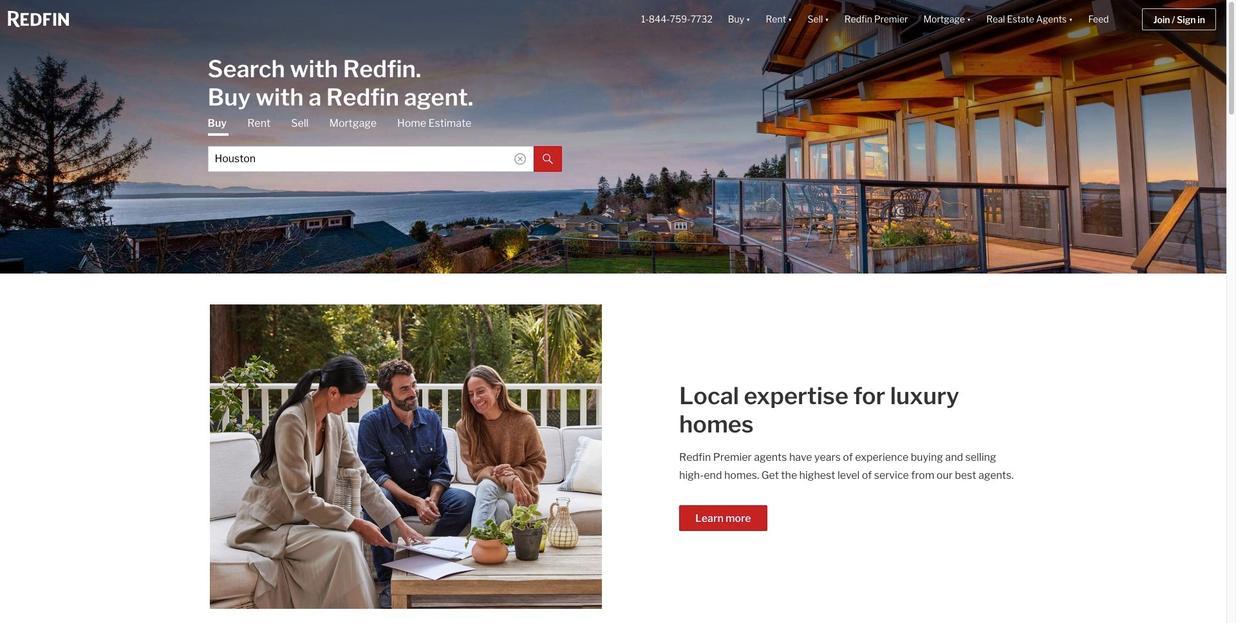 Task type: locate. For each thing, give the bounding box(es) containing it.
tab list
[[208, 116, 562, 172]]

search input image
[[514, 153, 526, 165]]

City, Address, School, Agent, ZIP search field
[[208, 146, 534, 172]]



Task type: vqa. For each thing, say whether or not it's contained in the screenshot.
A Woman Showing A Document For A Backyard Consultation. image
yes



Task type: describe. For each thing, give the bounding box(es) containing it.
submit search image
[[543, 154, 553, 164]]

a woman showing a document for a backyard consultation. image
[[210, 305, 603, 609]]



